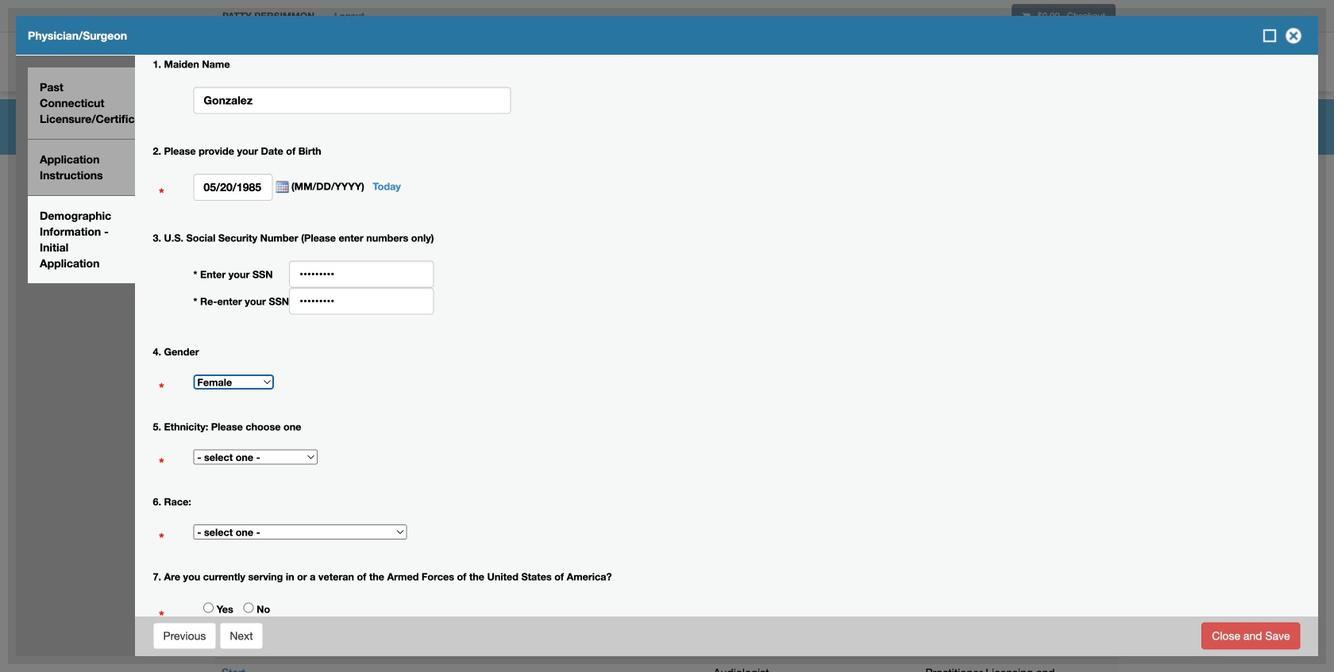 Task type: locate. For each thing, give the bounding box(es) containing it.
None text field
[[193, 174, 273, 201]]

None text field
[[193, 87, 511, 114]]

close window image
[[1281, 23, 1307, 48]]

None radio
[[203, 603, 214, 614], [243, 603, 254, 614], [203, 603, 214, 614], [243, 603, 254, 614]]

maximize/minimize image
[[1262, 28, 1278, 44]]

None password field
[[289, 261, 434, 288], [289, 288, 434, 315], [289, 261, 434, 288], [289, 288, 434, 315]]

None button
[[153, 623, 216, 650], [220, 623, 263, 650], [1202, 623, 1301, 650], [153, 623, 216, 650], [220, 623, 263, 650], [1202, 623, 1301, 650]]

None image field
[[273, 181, 289, 194]]



Task type: describe. For each thing, give the bounding box(es) containing it.
<b><center>state of connecticut<br>
 online elicense website</center></b> image
[[214, 36, 404, 62]]



